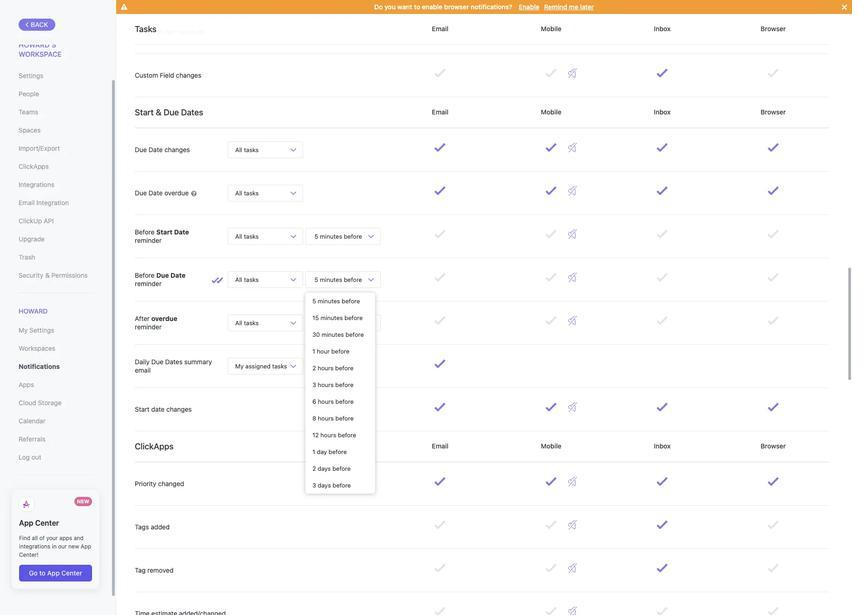 Task type: locate. For each thing, give the bounding box(es) containing it.
enable
[[519, 3, 540, 11]]

days
[[318, 465, 331, 472], [318, 482, 331, 489]]

before for before due date reminder
[[135, 271, 155, 279]]

email for start & due dates
[[431, 108, 451, 116]]

overdue down due date changes
[[165, 189, 189, 197]]

2 vertical spatial browser
[[760, 442, 788, 450]]

all for before's off icon
[[235, 232, 242, 240]]

changes
[[176, 71, 202, 79], [165, 146, 190, 153], [166, 405, 192, 413]]

2 inbox from the top
[[653, 108, 673, 116]]

due
[[164, 107, 179, 117], [135, 146, 147, 153], [135, 189, 147, 197], [156, 271, 169, 279], [151, 358, 164, 366]]

7 off image from the top
[[569, 520, 577, 529]]

to right 'want'
[[414, 3, 421, 11]]

find all of your apps and integrations in our new app center!
[[19, 535, 91, 558]]

browser
[[445, 3, 470, 11]]

clickapps
[[19, 162, 49, 170], [135, 441, 174, 451]]

email
[[135, 366, 151, 374]]

howard's workspace
[[19, 40, 62, 58]]

center up your
[[35, 519, 59, 527]]

1 horizontal spatial &
[[156, 107, 162, 117]]

2 vertical spatial inbox
[[653, 442, 673, 450]]

0 horizontal spatial clickapps
[[19, 162, 49, 170]]

1 vertical spatial days
[[318, 482, 331, 489]]

to right go
[[39, 569, 46, 577]]

0 vertical spatial start
[[135, 107, 154, 117]]

2 browser from the top
[[760, 108, 788, 116]]

days down "2 days before"
[[318, 482, 331, 489]]

1 3 from the top
[[313, 381, 316, 389]]

app inside go to app center "button"
[[47, 569, 60, 577]]

2 vertical spatial mobile
[[540, 442, 564, 450]]

date down due date overdue
[[174, 228, 189, 236]]

email
[[431, 25, 451, 33], [431, 108, 451, 116], [19, 199, 35, 207], [431, 442, 451, 450]]

0 vertical spatial off image
[[569, 186, 577, 195]]

3 all tasks from the top
[[235, 232, 259, 240]]

0 vertical spatial 3
[[313, 381, 316, 389]]

6 hours before
[[313, 398, 354, 405]]

1 vertical spatial reminder
[[135, 280, 162, 288]]

howard
[[19, 307, 48, 315]]

overdue right after
[[152, 314, 177, 322]]

days down day
[[318, 465, 331, 472]]

hours for 8
[[318, 415, 334, 422]]

hour
[[317, 348, 330, 355]]

notifications
[[19, 363, 60, 370]]

1 vertical spatial before
[[135, 271, 155, 279]]

teams link
[[19, 104, 93, 120]]

hours right 12
[[321, 431, 337, 439]]

reminder for start date
[[135, 236, 162, 244]]

clickapps down 'date'
[[135, 441, 174, 451]]

hours right 8
[[318, 415, 334, 422]]

app down and
[[81, 543, 91, 550]]

1 horizontal spatial center
[[61, 569, 82, 577]]

security
[[19, 271, 43, 279]]

tasks
[[244, 146, 259, 153], [244, 189, 259, 197], [244, 232, 259, 240], [244, 276, 259, 283], [244, 319, 259, 326], [272, 362, 287, 370]]

3 all from the top
[[235, 232, 242, 240]]

before inside before start date reminder
[[135, 228, 155, 236]]

app inside find all of your apps and integrations in our new app center!
[[81, 543, 91, 550]]

my left assigned
[[235, 362, 244, 370]]

2 mobile from the top
[[540, 108, 564, 116]]

1 vertical spatial clickapps
[[135, 441, 174, 451]]

1 2 from the top
[[313, 364, 316, 372]]

& up due date changes
[[156, 107, 162, 117]]

0 vertical spatial dates
[[181, 107, 203, 117]]

:
[[323, 360, 325, 368]]

5 all from the top
[[235, 319, 242, 326]]

email inside email integration link
[[19, 199, 35, 207]]

0 vertical spatial my
[[19, 326, 28, 334]]

hours for 3
[[318, 381, 334, 389]]

hours right 6
[[318, 398, 334, 405]]

3 mobile from the top
[[540, 442, 564, 450]]

1 vertical spatial browser
[[760, 108, 788, 116]]

2 vertical spatial off image
[[569, 273, 577, 282]]

import/export
[[19, 144, 60, 152]]

0 vertical spatial overdue
[[165, 189, 189, 197]]

1 off image from the top
[[569, 25, 577, 34]]

4 all tasks from the top
[[235, 276, 259, 283]]

apps link
[[19, 377, 93, 393]]

0 vertical spatial 2
[[313, 364, 316, 372]]

before down before start date reminder
[[135, 271, 155, 279]]

5 all tasks from the top
[[235, 319, 259, 326]]

3 up 6
[[313, 381, 316, 389]]

0 vertical spatial before
[[135, 228, 155, 236]]

2 vertical spatial start
[[135, 405, 150, 413]]

dates left the summary
[[165, 358, 183, 366]]

my for my assigned tasks
[[235, 362, 244, 370]]

1 before from the top
[[135, 228, 155, 236]]

3 for 3 hours before
[[313, 381, 316, 389]]

0 horizontal spatial to
[[39, 569, 46, 577]]

do you want to enable browser notifications? enable remind me later
[[375, 3, 595, 11]]

0 vertical spatial mobile
[[540, 25, 564, 33]]

settings up people
[[19, 72, 43, 80]]

new
[[77, 498, 89, 504]]

overdue inside after overdue reminder
[[152, 314, 177, 322]]

2 1 from the top
[[313, 448, 315, 456]]

due date changes
[[135, 146, 190, 153]]

5 minutes after
[[313, 319, 359, 326]]

my assigned tasks
[[235, 362, 287, 370]]

upgrade link
[[19, 231, 93, 247]]

2 vertical spatial reminder
[[135, 323, 162, 331]]

0 vertical spatial reminder
[[135, 236, 162, 244]]

2 vertical spatial changes
[[166, 405, 192, 413]]

&
[[156, 107, 162, 117], [45, 271, 50, 279]]

1 vertical spatial my
[[235, 362, 244, 370]]

3 reminder from the top
[[135, 323, 162, 331]]

hours down hour
[[318, 364, 334, 372]]

1 off image from the top
[[569, 186, 577, 195]]

0 vertical spatial 1
[[313, 348, 315, 355]]

1 horizontal spatial my
[[235, 362, 244, 370]]

after
[[344, 319, 357, 326]]

hours for 6
[[318, 398, 334, 405]]

referrals link
[[19, 431, 93, 447]]

date down before start date reminder
[[171, 271, 186, 279]]

to
[[414, 3, 421, 11], [39, 569, 46, 577]]

app
[[19, 519, 33, 527], [81, 543, 91, 550], [47, 569, 60, 577]]

0 vertical spatial inbox
[[653, 25, 673, 33]]

mobile for tasks
[[540, 25, 564, 33]]

start down the custom
[[135, 107, 154, 117]]

days for 2
[[318, 465, 331, 472]]

0 vertical spatial days
[[318, 465, 331, 472]]

0 vertical spatial app
[[19, 519, 33, 527]]

0 horizontal spatial &
[[45, 271, 50, 279]]

resolved
[[179, 28, 205, 36]]

due inside before due date reminder
[[156, 271, 169, 279]]

after overdue reminder
[[135, 314, 177, 331]]

my down howard
[[19, 326, 28, 334]]

1 vertical spatial changes
[[165, 146, 190, 153]]

hours for 2
[[318, 364, 334, 372]]

1 mobile from the top
[[540, 25, 564, 33]]

changes for custom field changes
[[176, 71, 202, 79]]

0 vertical spatial clickapps
[[19, 162, 49, 170]]

my for my settings
[[19, 326, 28, 334]]

9 off image from the top
[[569, 607, 577, 615]]

my
[[19, 326, 28, 334], [235, 362, 244, 370]]

5 off image from the top
[[569, 402, 577, 412]]

5 minutes before
[[313, 232, 364, 240], [313, 276, 364, 283], [313, 297, 360, 305]]

spaces link
[[19, 122, 93, 138]]

browser
[[760, 25, 788, 33], [760, 108, 788, 116], [760, 442, 788, 450]]

2 days from the top
[[318, 482, 331, 489]]

off image for custom field changes
[[569, 68, 577, 78]]

inbox for start & due dates
[[653, 108, 673, 116]]

3 for 3 days before
[[313, 482, 316, 489]]

1 vertical spatial 5 minutes before
[[313, 276, 364, 283]]

1 vertical spatial mobile
[[540, 108, 564, 116]]

go to app center button
[[19, 565, 92, 581]]

1 vertical spatial overdue
[[152, 314, 177, 322]]

4 off image from the top
[[569, 316, 577, 325]]

your
[[46, 535, 58, 542]]

1 days from the top
[[318, 465, 331, 472]]

due inside the daily due dates summary email
[[151, 358, 164, 366]]

security & permissions
[[19, 271, 88, 279]]

reminder up before due date reminder
[[135, 236, 162, 244]]

off image for priority changed
[[569, 477, 577, 486]]

1 all tasks from the top
[[235, 146, 259, 153]]

start for &
[[135, 107, 154, 117]]

start inside before start date reminder
[[156, 228, 173, 236]]

reminder inside before due date reminder
[[135, 280, 162, 288]]

3 days before
[[313, 482, 351, 489]]

changes down start & due dates
[[165, 146, 190, 153]]

changes for start date changes
[[166, 405, 192, 413]]

before inside before due date reminder
[[135, 271, 155, 279]]

1 vertical spatial to
[[39, 569, 46, 577]]

changes right 'date'
[[166, 405, 192, 413]]

apps
[[59, 535, 72, 542]]

0 vertical spatial changes
[[176, 71, 202, 79]]

inbox
[[653, 25, 673, 33], [653, 108, 673, 116], [653, 442, 673, 450]]

app right go
[[47, 569, 60, 577]]

3 browser from the top
[[760, 442, 788, 450]]

center down new
[[61, 569, 82, 577]]

reminder down after
[[135, 323, 162, 331]]

am
[[348, 361, 361, 368]]

2
[[313, 364, 316, 372], [313, 465, 316, 472]]

before due date reminder
[[135, 271, 186, 288]]

center!
[[19, 551, 39, 558]]

added
[[151, 523, 170, 531]]

1 vertical spatial 2
[[313, 465, 316, 472]]

2 left :
[[313, 364, 316, 372]]

1 vertical spatial 1
[[313, 448, 315, 456]]

2 vertical spatial 5 minutes before
[[313, 297, 360, 305]]

cloud storage link
[[19, 395, 93, 411]]

6 off image from the top
[[569, 477, 577, 486]]

0 horizontal spatial my
[[19, 326, 28, 334]]

1 1 from the top
[[313, 348, 315, 355]]

new
[[68, 543, 79, 550]]

2 2 from the top
[[313, 465, 316, 472]]

1 vertical spatial dates
[[165, 358, 183, 366]]

0 vertical spatial center
[[35, 519, 59, 527]]

integration
[[36, 199, 69, 207]]

inbox for clickapps
[[653, 442, 673, 450]]

2 down the 1 day before
[[313, 465, 316, 472]]

before down due date overdue
[[135, 228, 155, 236]]

all tasks for first off icon from the bottom of the page
[[235, 276, 259, 283]]

8 off image from the top
[[569, 563, 577, 573]]

1 for 1 day before
[[313, 448, 315, 456]]

1 vertical spatial app
[[81, 543, 91, 550]]

1 left day
[[313, 448, 315, 456]]

clickup
[[19, 217, 42, 225]]

dates down custom field changes
[[181, 107, 203, 117]]

3 inbox from the top
[[653, 442, 673, 450]]

3
[[313, 381, 316, 389], [313, 482, 316, 489]]

1 horizontal spatial to
[[414, 3, 421, 11]]

2 before from the top
[[135, 271, 155, 279]]

clickapps up integrations
[[19, 162, 49, 170]]

start left 'date'
[[135, 405, 150, 413]]

4 all from the top
[[235, 276, 242, 283]]

inbox for tasks
[[653, 25, 673, 33]]

hours down 2 hours before
[[318, 381, 334, 389]]

log out
[[19, 453, 41, 461]]

email for tasks
[[431, 25, 451, 33]]

date down start & due dates
[[149, 146, 163, 153]]

priority changed
[[135, 480, 184, 488]]

1 inbox from the top
[[653, 25, 673, 33]]

1 vertical spatial inbox
[[653, 108, 673, 116]]

1 vertical spatial 3
[[313, 482, 316, 489]]

15
[[313, 314, 319, 322]]

all tasks for before's off icon
[[235, 232, 259, 240]]

go
[[29, 569, 38, 577]]

1 vertical spatial start
[[156, 228, 173, 236]]

2 off image from the top
[[569, 229, 577, 239]]

off image
[[569, 25, 577, 34], [569, 68, 577, 78], [569, 143, 577, 152], [569, 316, 577, 325], [569, 402, 577, 412], [569, 477, 577, 486], [569, 520, 577, 529], [569, 563, 577, 573], [569, 607, 577, 615]]

5
[[315, 232, 319, 240], [315, 276, 319, 283], [313, 297, 316, 305], [315, 319, 319, 326]]

settings up workspaces
[[29, 326, 54, 334]]

field
[[160, 71, 174, 79]]

hours
[[318, 364, 334, 372], [318, 381, 334, 389], [318, 398, 334, 405], [318, 415, 334, 422], [321, 431, 337, 439]]

1 horizontal spatial app
[[47, 569, 60, 577]]

all tasks for fourth off image from the top
[[235, 319, 259, 326]]

2 3 from the top
[[313, 482, 316, 489]]

0 vertical spatial 5 minutes before
[[313, 232, 364, 240]]

0 vertical spatial browser
[[760, 25, 788, 33]]

changes right field
[[176, 71, 202, 79]]

3 down "2 days before"
[[313, 482, 316, 489]]

1 vertical spatial center
[[61, 569, 82, 577]]

1 vertical spatial off image
[[569, 229, 577, 239]]

2 horizontal spatial app
[[81, 543, 91, 550]]

2 vertical spatial app
[[47, 569, 60, 577]]

reminder up after
[[135, 280, 162, 288]]

browser for start & due dates
[[760, 108, 788, 116]]

2 reminder from the top
[[135, 280, 162, 288]]

& right security
[[45, 271, 50, 279]]

referrals
[[19, 435, 45, 443]]

0 horizontal spatial center
[[35, 519, 59, 527]]

upgrade
[[19, 235, 45, 243]]

3 off image from the top
[[569, 143, 577, 152]]

1 vertical spatial &
[[45, 271, 50, 279]]

email for clickapps
[[431, 442, 451, 450]]

1 left hour
[[313, 348, 315, 355]]

1 reminder from the top
[[135, 236, 162, 244]]

overdue
[[165, 189, 189, 197], [152, 314, 177, 322]]

start down due date overdue
[[156, 228, 173, 236]]

app center
[[19, 519, 59, 527]]

None text field
[[306, 358, 323, 372], [325, 358, 343, 372], [306, 358, 323, 372], [325, 358, 343, 372]]

0 vertical spatial &
[[156, 107, 162, 117]]

app up find
[[19, 519, 33, 527]]

integrations
[[19, 181, 54, 188]]

reminder
[[135, 236, 162, 244], [135, 280, 162, 288], [135, 323, 162, 331]]

before
[[344, 232, 362, 240], [344, 276, 362, 283], [342, 297, 360, 305], [345, 314, 363, 322], [346, 331, 364, 338], [332, 348, 350, 355], [335, 364, 354, 372], [336, 381, 354, 389], [336, 398, 354, 405], [336, 415, 354, 422], [338, 431, 357, 439], [329, 448, 347, 456], [333, 465, 351, 472], [333, 482, 351, 489]]

1 browser from the top
[[760, 25, 788, 33]]

reminder inside before start date reminder
[[135, 236, 162, 244]]

8
[[313, 415, 316, 422]]

off image
[[569, 186, 577, 195], [569, 229, 577, 239], [569, 273, 577, 282]]

2 off image from the top
[[569, 68, 577, 78]]

browser for clickapps
[[760, 442, 788, 450]]



Task type: vqa. For each thing, say whether or not it's contained in the screenshot.
Task for Task
no



Task type: describe. For each thing, give the bounding box(es) containing it.
trash link
[[19, 249, 93, 265]]

& for start
[[156, 107, 162, 117]]

5 minutes before for minutes
[[313, 297, 360, 305]]

daily
[[135, 358, 150, 366]]

off image for due date overdue
[[569, 186, 577, 195]]

start date changes
[[135, 405, 192, 413]]

security & permissions link
[[19, 268, 93, 283]]

log out link
[[19, 450, 93, 465]]

back
[[31, 20, 48, 28]]

go to app center
[[29, 569, 82, 577]]

day
[[317, 448, 327, 456]]

1 vertical spatial settings
[[29, 326, 54, 334]]

checklist
[[135, 28, 163, 36]]

calendar link
[[19, 413, 93, 429]]

5 minutes before for tasks
[[313, 232, 364, 240]]

people link
[[19, 86, 93, 102]]

workspace
[[19, 50, 62, 58]]

3 hours before
[[313, 381, 354, 389]]

back link
[[19, 19, 55, 31]]

notifications link
[[19, 359, 93, 375]]

summary
[[184, 358, 212, 366]]

teams
[[19, 108, 38, 116]]

off image for before
[[569, 229, 577, 239]]

changed
[[158, 480, 184, 488]]

2 for 2 days before
[[313, 465, 316, 472]]

out
[[32, 453, 41, 461]]

email integration link
[[19, 195, 93, 211]]

and
[[74, 535, 84, 542]]

1 all from the top
[[235, 146, 242, 153]]

hours for 12
[[321, 431, 337, 439]]

all for first off icon from the bottom of the page
[[235, 276, 242, 283]]

off image for tags added
[[569, 520, 577, 529]]

before for before start date reminder
[[135, 228, 155, 236]]

reminder inside after overdue reminder
[[135, 323, 162, 331]]

item
[[164, 28, 178, 36]]

12
[[313, 431, 319, 439]]

1 for 1 hour before
[[313, 348, 315, 355]]

12 hours before
[[313, 431, 357, 439]]

enable
[[422, 3, 443, 11]]

dates inside the daily due dates summary email
[[165, 358, 183, 366]]

me
[[569, 3, 579, 11]]

my settings link
[[19, 323, 93, 338]]

our
[[58, 543, 67, 550]]

2 all from the top
[[235, 189, 242, 197]]

0 vertical spatial settings
[[19, 72, 43, 80]]

workspaces link
[[19, 341, 93, 356]]

remind
[[545, 3, 568, 11]]

howard's
[[19, 40, 56, 49]]

my settings
[[19, 326, 54, 334]]

cloud
[[19, 399, 36, 407]]

1 hour before
[[313, 348, 350, 355]]

clickapps link
[[19, 159, 93, 174]]

1 day before
[[313, 448, 347, 456]]

removed
[[147, 566, 174, 574]]

storage
[[38, 399, 62, 407]]

15 minutes before
[[313, 314, 363, 322]]

people
[[19, 90, 39, 98]]

tasks
[[135, 24, 157, 34]]

clickup api link
[[19, 213, 93, 229]]

email integration
[[19, 199, 69, 207]]

days for 3
[[318, 482, 331, 489]]

& for security
[[45, 271, 50, 279]]

date up before start date reminder
[[149, 189, 163, 197]]

workspaces
[[19, 344, 55, 352]]

30
[[313, 331, 320, 338]]

2 for 2 hours before
[[313, 364, 316, 372]]

date inside before start date reminder
[[174, 228, 189, 236]]

mobile for clickapps
[[540, 442, 564, 450]]

assigned
[[246, 362, 271, 370]]

after
[[135, 314, 150, 322]]

0 horizontal spatial app
[[19, 519, 33, 527]]

custom
[[135, 71, 158, 79]]

date inside before due date reminder
[[171, 271, 186, 279]]

changes for due date changes
[[165, 146, 190, 153]]

priority
[[135, 480, 156, 488]]

0 vertical spatial to
[[414, 3, 421, 11]]

off image for start date changes
[[569, 402, 577, 412]]

30 minutes before
[[313, 331, 364, 338]]

notifications?
[[471, 3, 513, 11]]

tag
[[135, 566, 146, 574]]

settings link
[[19, 68, 93, 84]]

to inside go to app center "button"
[[39, 569, 46, 577]]

tags added
[[135, 523, 170, 531]]

2 days before
[[313, 465, 351, 472]]

2 all tasks from the top
[[235, 189, 259, 197]]

clickup api
[[19, 217, 54, 225]]

spaces
[[19, 126, 41, 134]]

6
[[313, 398, 316, 405]]

trash
[[19, 253, 35, 261]]

2 hours before
[[313, 364, 354, 372]]

browser for tasks
[[760, 25, 788, 33]]

tag removed
[[135, 566, 174, 574]]

all
[[32, 535, 38, 542]]

calendar
[[19, 417, 46, 425]]

integrations link
[[19, 177, 93, 193]]

permissions
[[51, 271, 88, 279]]

daily due dates summary email
[[135, 358, 212, 374]]

before start date reminder
[[135, 228, 189, 244]]

reminder for due date
[[135, 280, 162, 288]]

off image for checklist item resolved
[[569, 25, 577, 34]]

checklist item resolved
[[135, 28, 205, 36]]

3 off image from the top
[[569, 273, 577, 282]]

1 horizontal spatial clickapps
[[135, 441, 174, 451]]

8 hours before
[[313, 415, 354, 422]]

tags
[[135, 523, 149, 531]]

cloud storage
[[19, 399, 62, 407]]

due date overdue
[[135, 189, 191, 197]]

of
[[39, 535, 45, 542]]

off image for tag removed
[[569, 563, 577, 573]]

start for date
[[135, 405, 150, 413]]

api
[[44, 217, 54, 225]]

center inside "button"
[[61, 569, 82, 577]]

import/export link
[[19, 141, 93, 156]]

all for fourth off image from the top
[[235, 319, 242, 326]]

mobile for start & due dates
[[540, 108, 564, 116]]



